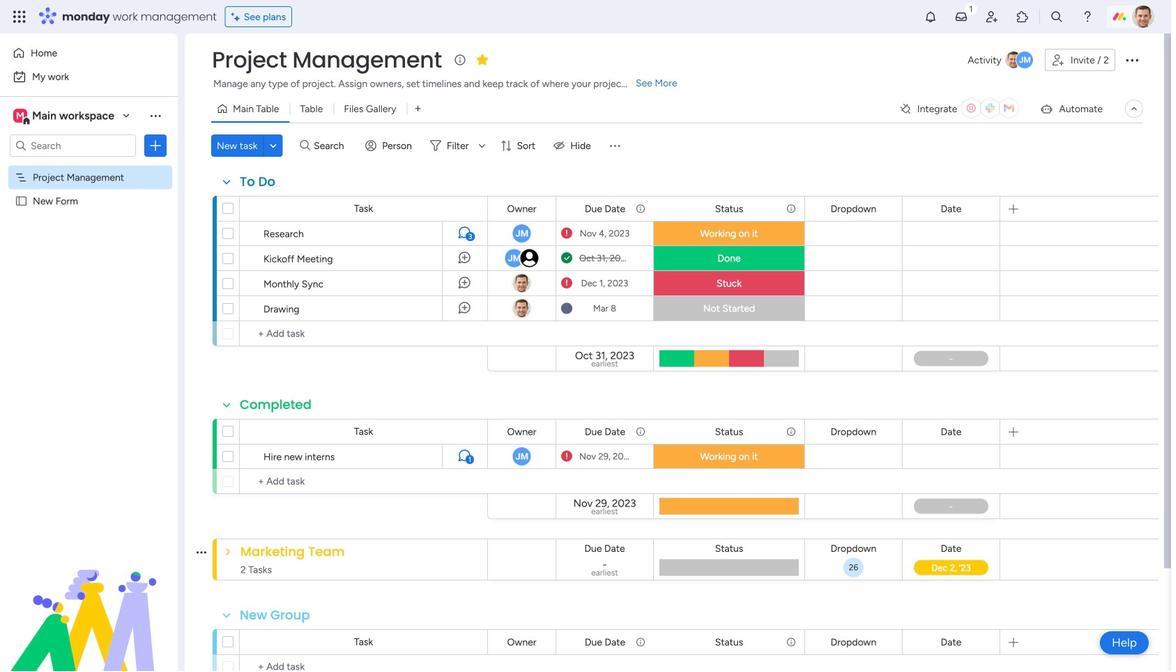 Task type: locate. For each thing, give the bounding box(es) containing it.
lottie animation element
[[0, 531, 178, 672]]

angle down image
[[270, 141, 277, 151]]

Search field
[[310, 136, 352, 156]]

options image down workspace options image
[[149, 139, 162, 153]]

1 vertical spatial v2 overdue deadline image
[[561, 450, 573, 463]]

2 vertical spatial option
[[0, 165, 178, 168]]

search everything image
[[1050, 10, 1064, 24]]

options image down terry turtle 'icon'
[[1124, 52, 1141, 68]]

column information image
[[635, 426, 646, 438], [786, 426, 797, 438]]

v2 overdue deadline image
[[561, 277, 573, 290], [561, 450, 573, 463]]

1 vertical spatial + add task text field
[[247, 659, 481, 672]]

0 horizontal spatial column information image
[[635, 426, 646, 438]]

collapse board header image
[[1129, 103, 1140, 114]]

see plans image
[[231, 9, 244, 25]]

1 horizontal spatial column information image
[[786, 426, 797, 438]]

1 v2 overdue deadline image from the top
[[561, 277, 573, 290]]

options image
[[1124, 52, 1141, 68], [149, 139, 162, 153]]

workspace image
[[13, 108, 27, 123]]

update feed image
[[955, 10, 969, 24]]

0 vertical spatial option
[[8, 42, 169, 64]]

None field
[[209, 45, 446, 75], [236, 173, 279, 191], [504, 201, 540, 217], [582, 201, 629, 217], [712, 201, 747, 217], [828, 201, 880, 217], [938, 201, 965, 217], [236, 396, 315, 414], [504, 424, 540, 440], [582, 424, 629, 440], [712, 424, 747, 440], [828, 424, 880, 440], [938, 424, 965, 440], [581, 541, 629, 557], [712, 541, 747, 557], [828, 541, 880, 557], [938, 541, 965, 557], [237, 543, 348, 561], [236, 607, 314, 625], [504, 635, 540, 650], [582, 635, 629, 650], [712, 635, 747, 650], [828, 635, 880, 650], [938, 635, 965, 650], [209, 45, 446, 75], [236, 173, 279, 191], [504, 201, 540, 217], [582, 201, 629, 217], [712, 201, 747, 217], [828, 201, 880, 217], [938, 201, 965, 217], [236, 396, 315, 414], [504, 424, 540, 440], [582, 424, 629, 440], [712, 424, 747, 440], [828, 424, 880, 440], [938, 424, 965, 440], [581, 541, 629, 557], [712, 541, 747, 557], [828, 541, 880, 557], [938, 541, 965, 557], [237, 543, 348, 561], [236, 607, 314, 625], [504, 635, 540, 650], [582, 635, 629, 650], [712, 635, 747, 650], [828, 635, 880, 650], [938, 635, 965, 650]]

0 horizontal spatial options image
[[149, 139, 162, 153]]

0 vertical spatial + add task text field
[[247, 326, 481, 342]]

option
[[8, 42, 169, 64], [8, 66, 169, 88], [0, 165, 178, 168]]

menu image
[[608, 139, 622, 153]]

0 vertical spatial options image
[[1124, 52, 1141, 68]]

1 image
[[965, 1, 978, 16]]

column information image
[[635, 203, 646, 214], [786, 203, 797, 214], [635, 637, 646, 648], [786, 637, 797, 648]]

invite members image
[[985, 10, 999, 24]]

list box
[[0, 163, 178, 401]]

1 vertical spatial option
[[8, 66, 169, 88]]

1 horizontal spatial options image
[[1124, 52, 1141, 68]]

1 + add task text field from the top
[[247, 326, 481, 342]]

help image
[[1081, 10, 1095, 24]]

0 vertical spatial v2 overdue deadline image
[[561, 277, 573, 290]]

+ Add task text field
[[247, 326, 481, 342], [247, 659, 481, 672]]

+ Add task text field
[[247, 474, 481, 490]]



Task type: describe. For each thing, give the bounding box(es) containing it.
v2 done deadline image
[[561, 252, 573, 265]]

2 column information image from the left
[[786, 426, 797, 438]]

lottie animation image
[[0, 531, 178, 672]]

v2 search image
[[300, 138, 310, 154]]

v2 overdue deadline image
[[561, 227, 573, 240]]

1 vertical spatial options image
[[149, 139, 162, 153]]

workspace selection element
[[13, 107, 116, 126]]

2 v2 overdue deadline image from the top
[[561, 450, 573, 463]]

workspace options image
[[149, 109, 162, 123]]

Search in workspace field
[[29, 138, 116, 154]]

add view image
[[415, 104, 421, 114]]

select product image
[[13, 10, 27, 24]]

show board description image
[[452, 53, 469, 67]]

terry turtle image
[[1133, 6, 1155, 28]]

2 + add task text field from the top
[[247, 659, 481, 672]]

monday marketplace image
[[1016, 10, 1030, 24]]

notifications image
[[924, 10, 938, 24]]

1 column information image from the left
[[635, 426, 646, 438]]

public board image
[[15, 195, 28, 208]]

arrow down image
[[474, 137, 491, 154]]

remove from favorites image
[[476, 53, 489, 67]]



Task type: vqa. For each thing, say whether or not it's contained in the screenshot.
Monday marketplace icon
yes



